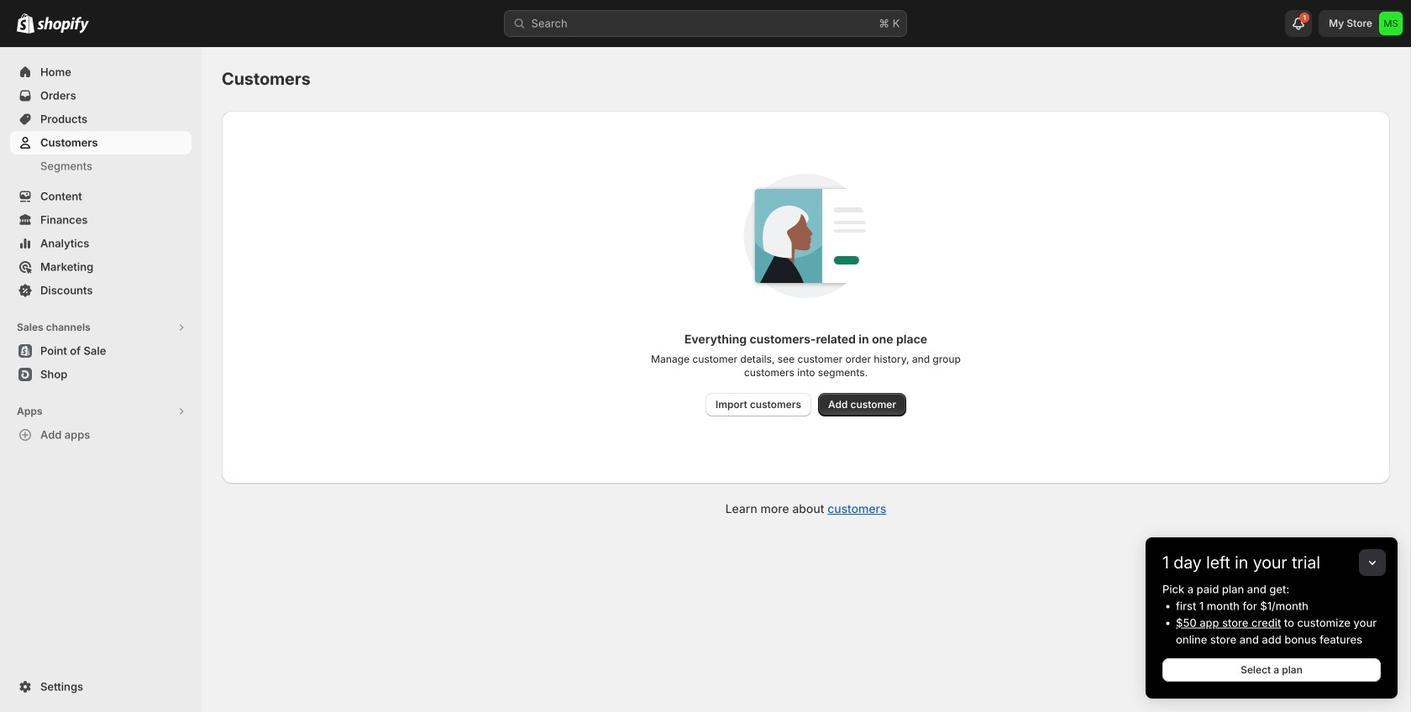 Task type: vqa. For each thing, say whether or not it's contained in the screenshot.
My Store icon
yes



Task type: locate. For each thing, give the bounding box(es) containing it.
0 horizontal spatial shopify image
[[17, 13, 34, 33]]

1 horizontal spatial shopify image
[[37, 17, 89, 33]]

my store image
[[1380, 12, 1403, 35]]

shopify image
[[17, 13, 34, 33], [37, 17, 89, 33]]



